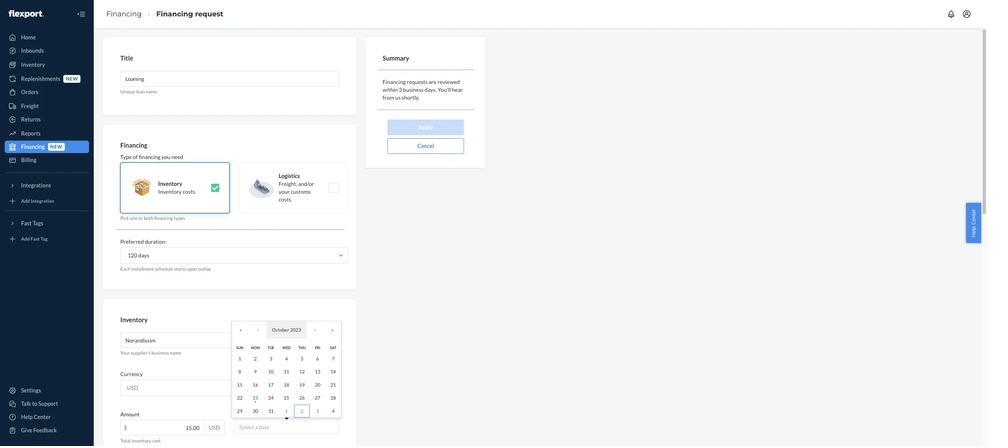 Task type: vqa. For each thing, say whether or not it's contained in the screenshot.
the Logistics
yes



Task type: describe. For each thing, give the bounding box(es) containing it.
october 26, 2023 element
[[300, 395, 305, 401]]

give feedback button
[[5, 425, 89, 437]]

5
[[301, 356, 304, 362]]

31
[[268, 408, 274, 414]]

support
[[38, 401, 58, 407]]

reviewed
[[438, 78, 460, 85]]

25
[[284, 395, 289, 401]]

replenishments
[[21, 75, 60, 82]]

tag
[[41, 236, 48, 242]]

21
[[331, 382, 336, 388]]

cost
[[152, 438, 161, 444]]

inventory inside "link"
[[21, 61, 45, 68]]

0 horizontal spatial 4 button
[[279, 352, 295, 366]]

apply button
[[388, 119, 464, 135]]

26
[[300, 395, 305, 401]]

orders link
[[5, 86, 89, 99]]

29 button
[[232, 405, 248, 418]]

give
[[21, 427, 32, 434]]

3 for october 3, 2023 element
[[270, 356, 273, 362]]

sun
[[236, 346, 244, 350]]

1 vertical spatial 3 button
[[310, 405, 326, 418]]

center inside button
[[971, 209, 978, 225]]

unique
[[120, 89, 135, 94]]

30
[[253, 408, 258, 414]]

apply
[[419, 124, 433, 130]]

october 13, 2023 element
[[315, 369, 321, 375]]

october 27, 2023 element
[[315, 395, 321, 401]]

requests
[[407, 78, 428, 85]]

add fast tag
[[21, 236, 48, 242]]

integrations button
[[5, 179, 89, 192]]

types
[[174, 216, 185, 221]]

pick
[[120, 216, 129, 221]]

supplier payment date
[[234, 411, 288, 418]]

total inventory cost
[[120, 438, 161, 444]]

october 11, 2023 element
[[284, 369, 289, 375]]

19
[[300, 382, 305, 388]]

october 3, 2023 element
[[270, 356, 273, 362]]

24 button
[[263, 392, 279, 405]]

and/or
[[298, 181, 314, 187]]

supplier
[[234, 411, 254, 418]]

26 button
[[295, 392, 310, 405]]

october
[[272, 327, 289, 333]]

settings link
[[5, 385, 89, 397]]

2 for october 2, 2023 element
[[254, 356, 257, 362]]

open notifications image
[[947, 9, 957, 19]]

6
[[317, 356, 319, 362]]

reports link
[[5, 127, 89, 140]]

28
[[331, 395, 336, 401]]

23
[[253, 395, 258, 401]]

october 6, 2023 element
[[317, 356, 319, 362]]

15 button
[[232, 379, 248, 392]]

new for replenishments
[[66, 76, 78, 82]]

integration
[[31, 198, 54, 204]]

wednesday element
[[283, 346, 291, 350]]

24
[[268, 395, 274, 401]]

7 button
[[326, 352, 341, 366]]

9 button
[[248, 366, 263, 379]]

talk
[[21, 401, 31, 407]]

october 12, 2023 element
[[300, 369, 305, 375]]

1 vertical spatial usd
[[209, 425, 220, 431]]

14 button
[[326, 366, 341, 379]]

1 for october 1, 2023 element
[[239, 356, 241, 362]]

financing for financing request
[[156, 10, 193, 18]]

11 button
[[279, 366, 295, 379]]

0 vertical spatial 1 button
[[232, 352, 248, 366]]

october 4, 2023 element
[[285, 356, 288, 362]]

23 button
[[248, 392, 263, 405]]

to
[[32, 401, 37, 407]]

cancel button
[[388, 138, 464, 154]]

of
[[133, 154, 138, 160]]

fast tags button
[[5, 217, 89, 230]]

or
[[139, 216, 143, 221]]

freight
[[21, 103, 39, 109]]

pick one or both financing types
[[120, 216, 185, 221]]

duration
[[145, 239, 165, 245]]

1 vertical spatial help center
[[21, 414, 51, 421]]

inventory
[[132, 438, 151, 444]]

help center inside button
[[971, 209, 978, 237]]

integrations
[[21, 182, 51, 189]]

october 31, 2023 element
[[268, 408, 274, 414]]

1 vertical spatial 4 button
[[326, 405, 341, 418]]

15
[[237, 382, 243, 388]]

october 8, 2023 element
[[239, 369, 241, 375]]

october 15, 2023 element
[[237, 382, 243, 388]]

help center link
[[5, 411, 89, 424]]

october 22, 2023 element
[[237, 395, 243, 401]]

each installment schedule starts upon outlay
[[120, 266, 211, 272]]

us
[[396, 94, 401, 101]]

financing for financing requests are reviewed within 3 business days. you'll hear from us shortly.
[[383, 78, 406, 85]]

31 button
[[263, 405, 279, 418]]

check square image
[[211, 183, 220, 193]]

type
[[120, 154, 132, 160]]

supplier's
[[131, 350, 151, 356]]

you'll
[[438, 86, 451, 93]]

october 28, 2023 element
[[331, 395, 336, 401]]

orders
[[21, 89, 38, 95]]

financing for financing "link"
[[106, 10, 142, 18]]

0.00 text field
[[121, 421, 204, 436]]

10
[[268, 369, 274, 375]]

total
[[120, 438, 131, 444]]

18
[[284, 382, 289, 388]]

13
[[315, 369, 321, 375]]

talk to support
[[21, 401, 58, 407]]

october 2023
[[272, 327, 301, 333]]

tuesday element
[[268, 346, 274, 350]]

add fast tag link
[[5, 233, 89, 246]]

breadcrumbs navigation
[[100, 3, 230, 26]]

e.g. March 2023 inventory top-up field
[[120, 71, 339, 87]]

freight,
[[279, 181, 297, 187]]

outlay
[[198, 266, 211, 272]]

11
[[284, 369, 289, 375]]

october 14, 2023 element
[[331, 369, 336, 375]]

october 23, 2023 element
[[253, 395, 258, 401]]

amount
[[120, 411, 140, 418]]

october 20, 2023 element
[[315, 382, 321, 388]]

october 1, 2023 element
[[239, 356, 241, 362]]

0 horizontal spatial center
[[34, 414, 51, 421]]

5 button
[[295, 352, 310, 366]]

inventory up supplier's
[[120, 316, 148, 324]]

29
[[237, 408, 243, 414]]



Task type: locate. For each thing, give the bounding box(es) containing it.
0 vertical spatial center
[[971, 209, 978, 225]]

0 horizontal spatial new
[[50, 144, 63, 150]]

0 horizontal spatial business
[[152, 350, 169, 356]]

0 vertical spatial costs.
[[183, 189, 196, 195]]

date for select a date
[[259, 424, 270, 431]]

2 for november 2, 2023 element
[[301, 408, 304, 414]]

1 button down sunday element
[[232, 352, 248, 366]]

usd down currency
[[127, 385, 138, 391]]

1 horizontal spatial help
[[971, 226, 978, 237]]

date right a
[[259, 424, 270, 431]]

preferred
[[120, 239, 144, 245]]

0 vertical spatial help
[[971, 226, 978, 237]]

october 29, 2023 element
[[237, 408, 243, 414]]

new up orders link
[[66, 76, 78, 82]]

new for financing
[[50, 144, 63, 150]]

1 horizontal spatial help center
[[971, 209, 978, 237]]

0 horizontal spatial 1 button
[[232, 352, 248, 366]]

october 19, 2023 element
[[300, 382, 305, 388]]

8
[[239, 369, 241, 375]]

1 horizontal spatial 2
[[301, 408, 304, 414]]

27
[[315, 395, 321, 401]]

1
[[239, 356, 241, 362], [285, 408, 288, 414]]

0 horizontal spatial name
[[146, 89, 157, 94]]

1 button down the 25
[[279, 405, 295, 418]]

27 button
[[310, 392, 326, 405]]

2 add from the top
[[21, 236, 30, 242]]

billing
[[21, 157, 37, 163]]

home
[[21, 34, 36, 41]]

1 horizontal spatial usd
[[209, 425, 220, 431]]

october 2, 2023 element
[[254, 356, 257, 362]]

3 for the november 3, 2023 element
[[317, 408, 319, 414]]

4 button down 28
[[326, 405, 341, 418]]

thursday element
[[299, 346, 306, 350]]

14
[[331, 369, 336, 375]]

1 vertical spatial 4
[[332, 408, 335, 414]]

add for add integration
[[21, 198, 30, 204]]

saturday element
[[330, 346, 337, 350]]

costs. down your in the left of the page
[[279, 196, 292, 203]]

customs
[[291, 189, 311, 195]]

120 days
[[128, 252, 149, 259]]

1 horizontal spatial 2 button
[[295, 405, 310, 418]]

0 vertical spatial 2
[[254, 356, 257, 362]]

help center
[[971, 209, 978, 237], [21, 414, 51, 421]]

within
[[383, 86, 398, 93]]

3 inside financing requests are reviewed within 3 business days. you'll hear from us shortly.
[[399, 86, 402, 93]]

‹ button
[[249, 322, 267, 339]]

3 button down 27 at the left of page
[[310, 405, 326, 418]]

$
[[124, 425, 127, 431]]

0 vertical spatial help center
[[971, 209, 978, 237]]

1 horizontal spatial 1 button
[[279, 405, 295, 418]]

«
[[240, 327, 242, 333]]

2 vertical spatial 3
[[317, 408, 319, 414]]

0 horizontal spatial 4
[[285, 356, 288, 362]]

october 24, 2023 element
[[268, 395, 274, 401]]

1 add from the top
[[21, 198, 30, 204]]

wed
[[283, 346, 291, 350]]

0 horizontal spatial 1
[[239, 356, 241, 362]]

name right supplier's
[[170, 350, 181, 356]]

freight link
[[5, 100, 89, 113]]

october 16, 2023 element
[[253, 382, 258, 388]]

1 for november 1, 2023 element
[[285, 408, 288, 414]]

october 21, 2023 element
[[331, 382, 336, 388]]

costs. left check square image
[[183, 189, 196, 195]]

1 vertical spatial business
[[152, 350, 169, 356]]

0 horizontal spatial costs.
[[183, 189, 196, 195]]

october 7, 2023 element
[[332, 356, 335, 362]]

add
[[21, 198, 30, 204], [21, 236, 30, 242]]

financing right of
[[139, 154, 161, 160]]

3 button
[[263, 352, 279, 366], [310, 405, 326, 418]]

1 vertical spatial 1 button
[[279, 405, 295, 418]]

18 button
[[279, 379, 295, 392]]

flexport logo image
[[9, 10, 44, 18]]

3 down tue
[[270, 356, 273, 362]]

tue
[[268, 346, 274, 350]]

home link
[[5, 31, 89, 44]]

settings
[[21, 387, 41, 394]]

october 30, 2023 element
[[253, 408, 258, 414]]

new down reports link
[[50, 144, 63, 150]]

1 down 25 button
[[285, 408, 288, 414]]

business inside financing requests are reviewed within 3 business days. you'll hear from us shortly.
[[403, 86, 424, 93]]

0 vertical spatial 2 button
[[248, 352, 263, 366]]

3 button down tue
[[263, 352, 279, 366]]

0 horizontal spatial 3 button
[[263, 352, 279, 366]]

october 25, 2023 element
[[284, 395, 289, 401]]

1 vertical spatial new
[[50, 144, 63, 150]]

0 vertical spatial business
[[403, 86, 424, 93]]

›
[[315, 327, 316, 333]]

3 up the us
[[399, 86, 402, 93]]

1 button
[[232, 352, 248, 366], [279, 405, 295, 418]]

usd left select
[[209, 425, 220, 431]]

friday element
[[315, 346, 321, 350]]

inventory up types
[[158, 189, 182, 195]]

add integration link
[[5, 195, 89, 208]]

date for supplier payment date
[[277, 411, 288, 418]]

select a date
[[240, 424, 270, 431]]

november 3, 2023 element
[[317, 408, 319, 414]]

1 horizontal spatial new
[[66, 76, 78, 82]]

november 4, 2023 element
[[332, 408, 335, 414]]

0 vertical spatial fast
[[21, 220, 32, 227]]

0 vertical spatial date
[[277, 411, 288, 418]]

1 horizontal spatial 1
[[285, 408, 288, 414]]

date
[[277, 411, 288, 418], [259, 424, 270, 431]]

1 horizontal spatial business
[[403, 86, 424, 93]]

financing requests are reviewed within 3 business days. you'll hear from us shortly.
[[383, 78, 463, 101]]

your
[[120, 350, 130, 356]]

october 17, 2023 element
[[268, 382, 274, 388]]

your
[[279, 189, 290, 195]]

0 vertical spatial 3 button
[[263, 352, 279, 366]]

1 vertical spatial date
[[259, 424, 270, 431]]

costs. inside "inventory inventory costs."
[[183, 189, 196, 195]]

1 horizontal spatial costs.
[[279, 196, 292, 203]]

1 vertical spatial name
[[170, 350, 181, 356]]

logistics freight, and/or your customs costs.
[[279, 173, 314, 203]]

1 vertical spatial 3
[[270, 356, 273, 362]]

1 vertical spatial center
[[34, 414, 51, 421]]

fast inside dropdown button
[[21, 220, 32, 227]]

inventory down you
[[158, 181, 182, 187]]

1 vertical spatial 2 button
[[295, 405, 310, 418]]

you
[[162, 154, 170, 160]]

october 18, 2023 element
[[284, 382, 289, 388]]

reports
[[21, 130, 41, 137]]

0 vertical spatial usd
[[127, 385, 138, 391]]

12 button
[[295, 366, 310, 379]]

fri
[[315, 346, 321, 350]]

1 vertical spatial add
[[21, 236, 30, 242]]

sunday element
[[236, 346, 244, 350]]

financing request link
[[156, 10, 224, 18]]

1 vertical spatial fast
[[31, 236, 40, 242]]

fast
[[21, 220, 32, 227], [31, 236, 40, 242]]

1 vertical spatial help
[[21, 414, 33, 421]]

0 vertical spatial new
[[66, 76, 78, 82]]

0 vertical spatial name
[[146, 89, 157, 94]]

help inside button
[[971, 226, 978, 237]]

installment
[[131, 266, 154, 272]]

4 for the october 4, 2023 element
[[285, 356, 288, 362]]

3 down 27 button
[[317, 408, 319, 414]]

1 vertical spatial costs.
[[279, 196, 292, 203]]

16 button
[[248, 379, 263, 392]]

1 vertical spatial financing
[[155, 216, 173, 221]]

9
[[254, 369, 257, 375]]

mon
[[251, 346, 260, 350]]

days.
[[425, 86, 437, 93]]

30 button
[[248, 405, 263, 418]]

currency
[[120, 371, 143, 378]]

120
[[128, 252, 137, 259]]

days
[[138, 252, 149, 259]]

tooltip
[[232, 321, 342, 418]]

25 button
[[279, 392, 295, 405]]

1 vertical spatial 2
[[301, 408, 304, 414]]

business
[[403, 86, 424, 93], [152, 350, 169, 356]]

date right october 31, 2023 element at the left
[[277, 411, 288, 418]]

add integration
[[21, 198, 54, 204]]

monday element
[[251, 346, 260, 350]]

loan
[[136, 89, 145, 94]]

1 horizontal spatial 4
[[332, 408, 335, 414]]

0 vertical spatial 1
[[239, 356, 241, 362]]

costs.
[[183, 189, 196, 195], [279, 196, 292, 203]]

1 horizontal spatial name
[[170, 350, 181, 356]]

2 horizontal spatial 3
[[399, 86, 402, 93]]

a
[[255, 424, 258, 431]]

4 down the 28 button
[[332, 408, 335, 414]]

4 for november 4, 2023 element
[[332, 408, 335, 414]]

1 vertical spatial 1
[[285, 408, 288, 414]]

schedule
[[155, 266, 173, 272]]

starts
[[174, 266, 186, 272]]

0 vertical spatial 4
[[285, 356, 288, 362]]

22
[[237, 395, 243, 401]]

0 horizontal spatial help center
[[21, 414, 51, 421]]

22 button
[[232, 392, 248, 405]]

0 vertical spatial add
[[21, 198, 30, 204]]

0 horizontal spatial date
[[259, 424, 270, 431]]

october 10, 2023 element
[[268, 369, 274, 375]]

1 horizontal spatial center
[[971, 209, 978, 225]]

0 vertical spatial 3
[[399, 86, 402, 93]]

4 button down wed
[[279, 352, 295, 366]]

october 5, 2023 element
[[301, 356, 304, 362]]

add for add fast tag
[[21, 236, 30, 242]]

october 9, 2023 element
[[254, 369, 257, 375]]

inventory down inbounds
[[21, 61, 45, 68]]

e.g. Shopify Inc. field
[[120, 333, 339, 348]]

thu
[[299, 346, 306, 350]]

help center button
[[967, 203, 982, 243]]

0 horizontal spatial 2 button
[[248, 352, 263, 366]]

4
[[285, 356, 288, 362], [332, 408, 335, 414]]

0 vertical spatial financing
[[139, 154, 161, 160]]

0 horizontal spatial 2
[[254, 356, 257, 362]]

1 horizontal spatial 3 button
[[310, 405, 326, 418]]

costs. inside logistics freight, and/or your customs costs.
[[279, 196, 292, 203]]

0 vertical spatial 4 button
[[279, 352, 295, 366]]

2 down mon
[[254, 356, 257, 362]]

1 horizontal spatial date
[[277, 411, 288, 418]]

28 button
[[326, 392, 341, 405]]

1 horizontal spatial 3
[[317, 408, 319, 414]]

november 2, 2023 element
[[301, 408, 304, 414]]

november 1, 2023 element
[[285, 408, 288, 414]]

business up shortly.
[[403, 86, 424, 93]]

financing
[[139, 154, 161, 160], [155, 216, 173, 221]]

name right "loan"
[[146, 89, 157, 94]]

13 button
[[310, 366, 326, 379]]

1 horizontal spatial 4 button
[[326, 405, 341, 418]]

21 button
[[326, 379, 341, 392]]

0 horizontal spatial help
[[21, 414, 33, 421]]

business right supplier's
[[152, 350, 169, 356]]

inventory inventory costs.
[[158, 181, 196, 195]]

2 button down "october 26, 2023" element on the bottom
[[295, 405, 310, 418]]

‹
[[257, 327, 259, 333]]

fast left tags
[[21, 220, 32, 227]]

close navigation image
[[77, 9, 86, 19]]

open account menu image
[[963, 9, 972, 19]]

financing inside financing requests are reviewed within 3 business days. you'll hear from us shortly.
[[383, 78, 406, 85]]

10 button
[[263, 366, 279, 379]]

inventory
[[21, 61, 45, 68], [158, 181, 182, 187], [158, 189, 182, 195], [120, 316, 148, 324]]

both
[[144, 216, 154, 221]]

need
[[172, 154, 183, 160]]

summary
[[383, 54, 410, 62]]

fast left "tag"
[[31, 236, 40, 242]]

1 down sunday element
[[239, 356, 241, 362]]

financing right both
[[155, 216, 173, 221]]

0 horizontal spatial 3
[[270, 356, 273, 362]]

add down fast tags
[[21, 236, 30, 242]]

0 horizontal spatial usd
[[127, 385, 138, 391]]

2 button down mon
[[248, 352, 263, 366]]

2 down 26 button
[[301, 408, 304, 414]]

tooltip containing «
[[232, 321, 342, 418]]

4 down wed
[[285, 356, 288, 362]]

2
[[254, 356, 257, 362], [301, 408, 304, 414]]

add left integration
[[21, 198, 30, 204]]

financing link
[[106, 10, 142, 18]]



